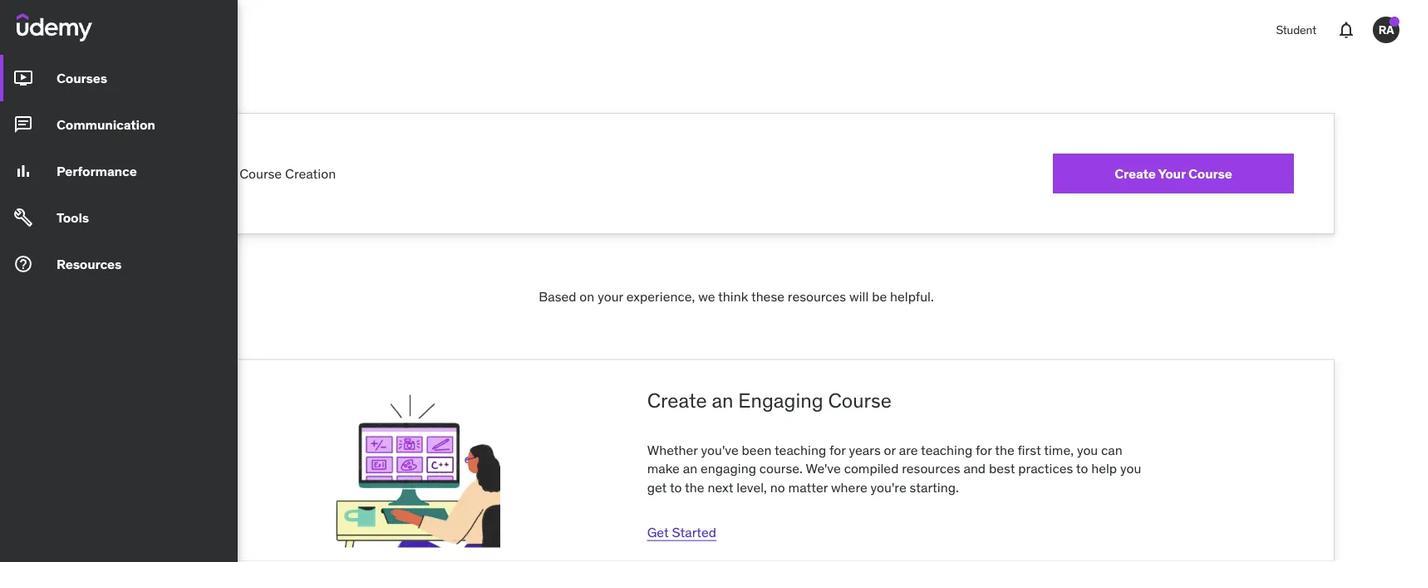 Task type: vqa. For each thing, say whether or not it's contained in the screenshot.
Into
yes



Task type: locate. For each thing, give the bounding box(es) containing it.
an inside whether you've been teaching for years or are teaching for the first time, you can make an engaging course. we've compiled resources and best practices to help you get to the next level, no matter where you're starting.
[[683, 460, 697, 477]]

first
[[1018, 442, 1041, 459]]

or
[[884, 442, 896, 459]]

medium image left courses
[[13, 68, 33, 88]]

are
[[899, 442, 918, 459]]

resources left will
[[788, 288, 846, 305]]

based on your experience, we think these resources will be helpful.
[[539, 288, 934, 305]]

medium image inside performance link
[[13, 161, 33, 181]]

0 horizontal spatial for
[[829, 442, 846, 459]]

medium image left resources
[[13, 254, 33, 274]]

2 medium image from the top
[[13, 115, 33, 135]]

medium image left performance on the left
[[13, 161, 33, 181]]

on
[[580, 288, 594, 305]]

course right the into
[[239, 165, 282, 182]]

next
[[708, 479, 733, 496]]

medium image
[[13, 68, 33, 88], [13, 115, 33, 135]]

1 vertical spatial to
[[670, 479, 682, 496]]

0 vertical spatial resources
[[788, 288, 846, 305]]

1 horizontal spatial you
[[1120, 460, 1141, 477]]

2 horizontal spatial course
[[1188, 165, 1232, 182]]

1 vertical spatial medium image
[[13, 115, 33, 135]]

performance
[[57, 163, 137, 180]]

0 vertical spatial you
[[1077, 442, 1098, 459]]

medium image inside tools 'link'
[[13, 208, 33, 228]]

0 horizontal spatial course
[[239, 165, 282, 182]]

for up and
[[976, 442, 992, 459]]

create
[[1115, 165, 1156, 182], [647, 388, 707, 413]]

medium image left 'communication'
[[13, 115, 33, 135]]

student link
[[1266, 10, 1326, 50]]

1 for from the left
[[829, 442, 846, 459]]

0 vertical spatial create
[[1115, 165, 1156, 182]]

whether you've been teaching for years or are teaching for the first time, you can make an engaging course. we've compiled resources and best practices to help you get to the next level, no matter where you're starting.
[[647, 442, 1141, 496]]

medium image inside courses link
[[13, 68, 33, 88]]

notifications image
[[1336, 20, 1356, 40]]

an up you've at bottom
[[712, 388, 733, 413]]

course.
[[759, 460, 803, 477]]

you're
[[871, 479, 906, 496]]

you
[[1077, 442, 1098, 459], [1120, 460, 1141, 477]]

teaching up and
[[921, 442, 972, 459]]

1 horizontal spatial create
[[1115, 165, 1156, 182]]

been
[[742, 442, 772, 459]]

medium image for performance
[[13, 161, 33, 181]]

course
[[239, 165, 282, 182], [1188, 165, 1232, 182], [828, 388, 892, 413]]

you left can
[[1077, 442, 1098, 459]]

1 vertical spatial an
[[683, 460, 697, 477]]

the up best
[[995, 442, 1014, 459]]

an down whether
[[683, 460, 697, 477]]

engaging
[[701, 460, 756, 477]]

course for into
[[239, 165, 282, 182]]

for up "we've"
[[829, 442, 846, 459]]

medium image for courses
[[13, 68, 33, 88]]

create for create your course
[[1115, 165, 1156, 182]]

resources
[[788, 288, 846, 305], [902, 460, 960, 477]]

the
[[995, 442, 1014, 459], [685, 479, 704, 496]]

matter
[[788, 479, 828, 496]]

medium image inside resources link
[[13, 254, 33, 274]]

create left your on the top right of the page
[[1115, 165, 1156, 182]]

tools
[[57, 209, 89, 226]]

get started link
[[647, 524, 716, 541]]

medium image for tools
[[13, 208, 33, 228]]

time,
[[1044, 442, 1074, 459]]

experience,
[[626, 288, 695, 305]]

1 teaching from the left
[[775, 442, 826, 459]]

course up "years"
[[828, 388, 892, 413]]

teaching up course.
[[775, 442, 826, 459]]

to
[[1076, 460, 1088, 477], [670, 479, 682, 496]]

course right your on the top right of the page
[[1188, 165, 1232, 182]]

helpful.
[[890, 288, 934, 305]]

make
[[647, 460, 680, 477]]

2 vertical spatial medium image
[[13, 254, 33, 274]]

based
[[539, 288, 576, 305]]

you have alerts image
[[1389, 17, 1399, 27]]

medium image inside the communication link
[[13, 115, 33, 135]]

these
[[751, 288, 785, 305]]

communication
[[57, 116, 155, 133]]

0 horizontal spatial an
[[683, 460, 697, 477]]

0 vertical spatial medium image
[[13, 161, 33, 181]]

0 horizontal spatial the
[[685, 479, 704, 496]]

medium image
[[13, 161, 33, 181], [13, 208, 33, 228], [13, 254, 33, 274]]

course for your
[[1188, 165, 1232, 182]]

whether
[[647, 442, 698, 459]]

1 vertical spatial the
[[685, 479, 704, 496]]

can
[[1101, 442, 1123, 459]]

0 horizontal spatial teaching
[[775, 442, 826, 459]]

1 vertical spatial resources
[[902, 460, 960, 477]]

for
[[829, 442, 846, 459], [976, 442, 992, 459]]

jump into course creation
[[179, 165, 336, 182]]

1 horizontal spatial the
[[995, 442, 1014, 459]]

medium image left tools
[[13, 208, 33, 228]]

an
[[712, 388, 733, 413], [683, 460, 697, 477]]

1 medium image from the top
[[13, 161, 33, 181]]

no
[[770, 479, 785, 496]]

1 horizontal spatial for
[[976, 442, 992, 459]]

teaching
[[775, 442, 826, 459], [921, 442, 972, 459]]

ra
[[1378, 22, 1394, 37]]

1 horizontal spatial teaching
[[921, 442, 972, 459]]

the left next
[[685, 479, 704, 496]]

creation
[[285, 165, 336, 182]]

create up whether
[[647, 388, 707, 413]]

courses link
[[0, 55, 238, 102]]

resources up starting.
[[902, 460, 960, 477]]

0 horizontal spatial create
[[647, 388, 707, 413]]

to right get at the left of page
[[670, 479, 682, 496]]

to left help
[[1076, 460, 1088, 477]]

0 vertical spatial an
[[712, 388, 733, 413]]

engaging
[[738, 388, 823, 413]]

1 medium image from the top
[[13, 68, 33, 88]]

be
[[872, 288, 887, 305]]

0 vertical spatial to
[[1076, 460, 1088, 477]]

udemy image
[[17, 13, 92, 42]]

1 vertical spatial create
[[647, 388, 707, 413]]

student
[[1276, 22, 1316, 37]]

2 for from the left
[[976, 442, 992, 459]]

1 horizontal spatial resources
[[902, 460, 960, 477]]

1 vertical spatial medium image
[[13, 208, 33, 228]]

0 vertical spatial medium image
[[13, 68, 33, 88]]

3 medium image from the top
[[13, 254, 33, 274]]

you down can
[[1120, 460, 1141, 477]]

we
[[698, 288, 715, 305]]

2 medium image from the top
[[13, 208, 33, 228]]

tools link
[[0, 195, 238, 241]]

will
[[849, 288, 869, 305]]



Task type: describe. For each thing, give the bounding box(es) containing it.
compiled
[[844, 460, 899, 477]]

get
[[647, 524, 669, 541]]

courses
[[57, 69, 107, 86]]

resources inside whether you've been teaching for years or are teaching for the first time, you can make an engaging course. we've compiled resources and best practices to help you get to the next level, no matter where you're starting.
[[902, 460, 960, 477]]

get
[[647, 479, 667, 496]]

medium image for communication
[[13, 115, 33, 135]]

2 teaching from the left
[[921, 442, 972, 459]]

level,
[[737, 479, 767, 496]]

years
[[849, 442, 881, 459]]

communication link
[[0, 102, 238, 148]]

medium image for resources
[[13, 254, 33, 274]]

jump
[[179, 165, 210, 182]]

create an engaging course
[[647, 388, 892, 413]]

get started
[[647, 524, 716, 541]]

and
[[964, 460, 986, 477]]

resources
[[57, 256, 122, 273]]

practices
[[1018, 460, 1073, 477]]

performance link
[[0, 148, 238, 195]]

your
[[598, 288, 623, 305]]

0 horizontal spatial to
[[670, 479, 682, 496]]

into
[[213, 165, 236, 182]]

create your course
[[1115, 165, 1232, 182]]

best
[[989, 460, 1015, 477]]

where
[[831, 479, 867, 496]]

1 horizontal spatial an
[[712, 388, 733, 413]]

we've
[[806, 460, 841, 477]]

your
[[1158, 165, 1186, 182]]

starting.
[[910, 479, 959, 496]]

1 horizontal spatial course
[[828, 388, 892, 413]]

you've
[[701, 442, 739, 459]]

started
[[672, 524, 716, 541]]

ra link
[[1366, 10, 1406, 50]]

resources link
[[0, 241, 238, 288]]

help
[[1091, 460, 1117, 477]]

create for create an engaging course
[[647, 388, 707, 413]]

0 horizontal spatial you
[[1077, 442, 1098, 459]]

think
[[718, 288, 748, 305]]

0 vertical spatial the
[[995, 442, 1014, 459]]

1 horizontal spatial to
[[1076, 460, 1088, 477]]

1 vertical spatial you
[[1120, 460, 1141, 477]]

0 horizontal spatial resources
[[788, 288, 846, 305]]

create your course link
[[1053, 154, 1294, 194]]



